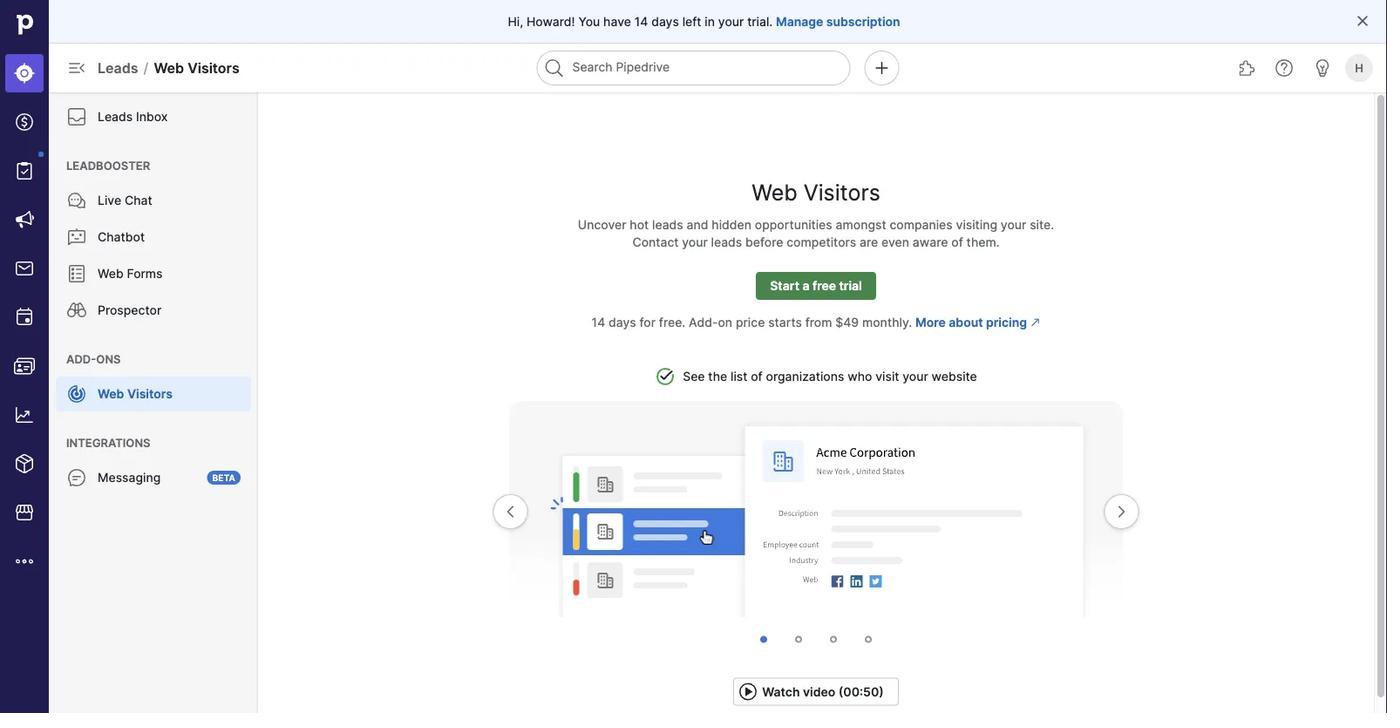 Task type: locate. For each thing, give the bounding box(es) containing it.
for
[[640, 315, 656, 330]]

see
[[683, 369, 705, 384]]

before
[[746, 235, 784, 250]]

1 vertical spatial color primary image
[[1112, 501, 1133, 522]]

color undefined image inside web forms link
[[66, 263, 87, 284]]

contacts image
[[14, 356, 35, 377]]

0 vertical spatial add-
[[689, 315, 718, 330]]

2 horizontal spatial visitors
[[804, 180, 881, 206]]

visiting
[[957, 218, 998, 232]]

web
[[154, 59, 184, 76], [752, 180, 798, 206], [98, 267, 124, 281], [98, 387, 124, 402]]

color undefined image up add-ons
[[66, 300, 87, 321]]

your right visit
[[903, 369, 929, 384]]

0 horizontal spatial visitors
[[127, 387, 173, 402]]

color undefined image for leads inbox
[[66, 106, 87, 127]]

trial
[[840, 279, 863, 294]]

quick add image
[[872, 58, 893, 79]]

4 color undefined image from the top
[[66, 263, 87, 284]]

web visitors menu item
[[49, 377, 258, 412]]

subscription
[[827, 14, 901, 29]]

14 right have
[[635, 14, 648, 29]]

color undefined image down the deals image
[[14, 161, 35, 181]]

0 vertical spatial web visitors
[[752, 180, 881, 206]]

of left them.
[[952, 235, 964, 250]]

of inside uncover hot leads and hidden opportunities amongst companies visiting your site. contact your leads before competitors are even aware of them.
[[952, 235, 964, 250]]

0 vertical spatial color undefined image
[[14, 161, 35, 181]]

0 horizontal spatial of
[[751, 369, 763, 384]]

of right list
[[751, 369, 763, 384]]

1 vertical spatial web visitors
[[98, 387, 173, 402]]

$49
[[836, 315, 859, 330]]

start
[[770, 279, 800, 294]]

hot
[[630, 218, 649, 232]]

web visitors down ons
[[98, 387, 173, 402]]

1 vertical spatial leads
[[711, 235, 743, 250]]

color undefined image
[[66, 106, 87, 127], [66, 190, 87, 211], [66, 227, 87, 248], [66, 263, 87, 284], [66, 300, 87, 321], [66, 468, 87, 489]]

days left for
[[609, 315, 637, 330]]

messaging
[[98, 471, 161, 485]]

your left site.
[[1001, 218, 1027, 232]]

1 horizontal spatial color primary image
[[738, 682, 759, 703]]

3 color undefined image from the top
[[66, 227, 87, 248]]

5 color undefined image from the top
[[66, 300, 87, 321]]

deals image
[[14, 112, 35, 133]]

your
[[719, 14, 744, 29], [1001, 218, 1027, 232], [682, 235, 708, 250], [903, 369, 929, 384]]

uncover hot leads and hidden opportunities amongst companies visiting your site. contact your leads before competitors are even aware of them.
[[578, 218, 1055, 250]]

web left 'forms'
[[98, 267, 124, 281]]

visitors inside menu item
[[127, 387, 173, 402]]

1 vertical spatial color undefined image
[[66, 384, 87, 405]]

trial.
[[748, 14, 773, 29]]

color active image
[[1031, 318, 1041, 328]]

1 leads from the top
[[98, 59, 138, 76]]

leads inbox link
[[56, 99, 251, 134]]

free
[[813, 279, 837, 294]]

watch
[[763, 685, 800, 700]]

video
[[803, 685, 836, 700]]

0 horizontal spatial add-
[[66, 352, 96, 366]]

add-ons
[[66, 352, 121, 366]]

about
[[949, 315, 984, 330]]

campaigns image
[[14, 209, 35, 230]]

price
[[736, 315, 765, 330]]

leads
[[98, 59, 138, 76], [98, 109, 133, 124]]

leads left inbox
[[98, 109, 133, 124]]

2 color undefined image from the top
[[66, 190, 87, 211]]

monthly.
[[863, 315, 913, 330]]

2 leads from the top
[[98, 109, 133, 124]]

chat
[[125, 193, 152, 208]]

contact
[[633, 235, 679, 250]]

web inside web forms link
[[98, 267, 124, 281]]

1 horizontal spatial add-
[[689, 315, 718, 330]]

0 horizontal spatial days
[[609, 315, 637, 330]]

leads
[[653, 218, 684, 232], [711, 235, 743, 250]]

color undefined image for chatbot
[[66, 227, 87, 248]]

14 left for
[[592, 315, 606, 330]]

1 color undefined image from the top
[[66, 106, 87, 127]]

in
[[705, 14, 715, 29]]

menu
[[0, 0, 49, 714], [49, 92, 258, 714]]

2 vertical spatial visitors
[[127, 387, 173, 402]]

0 horizontal spatial color primary image
[[1112, 501, 1133, 522]]

days left left
[[652, 14, 679, 29]]

your right in
[[719, 14, 744, 29]]

color undefined image inside chatbot link
[[66, 227, 87, 248]]

color undefined image for live chat
[[66, 190, 87, 211]]

Search Pipedrive field
[[537, 51, 851, 85]]

who
[[848, 369, 873, 384]]

add- right free.
[[689, 315, 718, 330]]

1 horizontal spatial web visitors
[[752, 180, 881, 206]]

visitors right /
[[188, 59, 240, 76]]

web visitors
[[752, 180, 881, 206], [98, 387, 173, 402]]

the
[[709, 369, 728, 384]]

1 horizontal spatial leads
[[711, 235, 743, 250]]

0 horizontal spatial color undefined image
[[14, 161, 35, 181]]

marketplace image
[[14, 502, 35, 523]]

color undefined image for messaging
[[66, 468, 87, 489]]

hi, howard! you have 14 days left in your  trial. manage subscription
[[508, 14, 901, 29]]

0 vertical spatial 14
[[635, 14, 648, 29]]

color undefined image inside the prospector link
[[66, 300, 87, 321]]

sales inbox image
[[14, 258, 35, 279]]

add-
[[689, 315, 718, 330], [66, 352, 96, 366]]

1 horizontal spatial visitors
[[188, 59, 240, 76]]

web visitors up opportunities
[[752, 180, 881, 206]]

companies
[[890, 218, 953, 232]]

watch video (00:50) button
[[734, 678, 899, 706]]

1 vertical spatial visitors
[[804, 180, 881, 206]]

your down and
[[682, 235, 708, 250]]

add- right contacts image
[[66, 352, 96, 366]]

1 horizontal spatial color primary image
[[1356, 14, 1370, 28]]

color undefined image right sales inbox icon
[[66, 263, 87, 284]]

days
[[652, 14, 679, 29], [609, 315, 637, 330]]

leads up contact
[[653, 218, 684, 232]]

of
[[952, 235, 964, 250], [751, 369, 763, 384]]

web down ons
[[98, 387, 124, 402]]

color undefined image left live
[[66, 190, 87, 211]]

0 vertical spatial of
[[952, 235, 964, 250]]

beta
[[212, 473, 236, 483]]

1 vertical spatial days
[[609, 315, 637, 330]]

leads down hidden
[[711, 235, 743, 250]]

manage
[[776, 14, 824, 29]]

color undefined image down 'integrations'
[[66, 468, 87, 489]]

leads left /
[[98, 59, 138, 76]]

6 color undefined image from the top
[[66, 468, 87, 489]]

and
[[687, 218, 709, 232]]

1 horizontal spatial of
[[952, 235, 964, 250]]

1 horizontal spatial color undefined image
[[66, 384, 87, 405]]

web forms
[[98, 267, 163, 281]]

color primary image inside watch video (00:50) 'button'
[[738, 682, 759, 703]]

color undefined image left chatbot
[[66, 227, 87, 248]]

0 vertical spatial leads
[[98, 59, 138, 76]]

0 horizontal spatial leads
[[653, 218, 684, 232]]

visitors up amongst
[[804, 180, 881, 206]]

0 vertical spatial color primary image
[[500, 501, 521, 522]]

14
[[635, 14, 648, 29], [592, 315, 606, 330]]

leadbooster
[[66, 159, 150, 172]]

visitors
[[188, 59, 240, 76], [804, 180, 881, 206], [127, 387, 173, 402]]

quick help image
[[1274, 58, 1295, 79]]

menu item
[[0, 49, 49, 98]]

visitors up 'integrations'
[[127, 387, 173, 402]]

0 vertical spatial leads
[[653, 218, 684, 232]]

0 horizontal spatial color primary image
[[500, 501, 521, 522]]

color primary image
[[1356, 14, 1370, 28], [1112, 501, 1133, 522]]

(00:50)
[[839, 685, 884, 700]]

color undefined image inside the live chat link
[[66, 190, 87, 211]]

prospector link
[[56, 293, 251, 328]]

0 horizontal spatial 14
[[592, 315, 606, 330]]

list
[[731, 369, 748, 384]]

color primary image
[[500, 501, 521, 522], [738, 682, 759, 703]]

14 days for free. add-on price starts from $49 monthly.
[[592, 315, 913, 330]]

1 vertical spatial leads
[[98, 109, 133, 124]]

color undefined image down menu toggle image
[[66, 106, 87, 127]]

0 vertical spatial days
[[652, 14, 679, 29]]

web up opportunities
[[752, 180, 798, 206]]

watch video (00:50)
[[763, 685, 884, 700]]

0 horizontal spatial web visitors
[[98, 387, 173, 402]]

color undefined image
[[14, 161, 35, 181], [66, 384, 87, 405]]

chatbot link
[[56, 220, 251, 255]]

ons
[[96, 352, 121, 366]]

1 vertical spatial color primary image
[[738, 682, 759, 703]]

left
[[683, 14, 702, 29]]

color undefined image inside leads inbox link
[[66, 106, 87, 127]]

color undefined image down add-ons
[[66, 384, 87, 405]]

organizations
[[766, 369, 845, 384]]

chatbot
[[98, 230, 145, 245]]



Task type: vqa. For each thing, say whether or not it's contained in the screenshot.
second Sync from the top of the page
no



Task type: describe. For each thing, give the bounding box(es) containing it.
home image
[[11, 11, 38, 38]]

web forms link
[[56, 256, 251, 291]]

menu containing leads inbox
[[49, 92, 258, 714]]

/
[[144, 59, 149, 76]]

live chat
[[98, 193, 152, 208]]

competitors
[[787, 235, 857, 250]]

more about pricing
[[916, 315, 1028, 330]]

website
[[932, 369, 978, 384]]

more image
[[14, 551, 35, 572]]

starts
[[769, 315, 802, 330]]

a
[[803, 279, 810, 294]]

menu toggle image
[[66, 58, 87, 79]]

web visitors link
[[56, 377, 251, 412]]

start a free trial
[[770, 279, 863, 294]]

web right /
[[154, 59, 184, 76]]

visit
[[876, 369, 900, 384]]

integrations
[[66, 436, 150, 450]]

even
[[882, 235, 910, 250]]

site.
[[1030, 218, 1055, 232]]

you
[[579, 14, 600, 29]]

opportunities
[[755, 218, 833, 232]]

see the list of organizations who visit your website
[[683, 369, 978, 384]]

leads / web visitors
[[98, 59, 240, 76]]

activities image
[[14, 307, 35, 328]]

1 vertical spatial of
[[751, 369, 763, 384]]

uncover
[[578, 218, 627, 232]]

start a free trial button
[[757, 272, 877, 300]]

live chat link
[[56, 183, 251, 218]]

products image
[[14, 454, 35, 475]]

amongst
[[836, 218, 887, 232]]

web visitors inside 'web visitors' link
[[98, 387, 173, 402]]

1 horizontal spatial days
[[652, 14, 679, 29]]

insights image
[[14, 405, 35, 426]]

0 vertical spatial color primary image
[[1356, 14, 1370, 28]]

web inside 'web visitors' link
[[98, 387, 124, 402]]

have
[[604, 14, 631, 29]]

forms
[[127, 267, 163, 281]]

h button
[[1343, 51, 1377, 85]]

hi,
[[508, 14, 523, 29]]

leads for leads / web visitors
[[98, 59, 138, 76]]

leads image
[[14, 63, 35, 84]]

h
[[1356, 61, 1364, 75]]

are
[[860, 235, 879, 250]]

more
[[916, 315, 946, 330]]

1 horizontal spatial 14
[[635, 14, 648, 29]]

leads for leads inbox
[[98, 109, 133, 124]]

howard!
[[527, 14, 575, 29]]

free.
[[659, 315, 686, 330]]

prospector
[[98, 303, 162, 318]]

them.
[[967, 235, 1000, 250]]

hidden
[[712, 218, 752, 232]]

on
[[718, 315, 733, 330]]

0 vertical spatial visitors
[[188, 59, 240, 76]]

manage subscription link
[[776, 13, 901, 30]]

inbox
[[136, 109, 168, 124]]

live
[[98, 193, 121, 208]]

pricing
[[987, 315, 1028, 330]]

1 vertical spatial add-
[[66, 352, 96, 366]]

from
[[806, 315, 833, 330]]

more about pricing link
[[916, 314, 1041, 331]]

leads inbox
[[98, 109, 168, 124]]

aware
[[913, 235, 949, 250]]

color undefined image for prospector
[[66, 300, 87, 321]]

sales assistant image
[[1313, 58, 1334, 79]]

color undefined image inside 'web visitors' link
[[66, 384, 87, 405]]

1 vertical spatial 14
[[592, 315, 606, 330]]

color undefined image for web forms
[[66, 263, 87, 284]]



